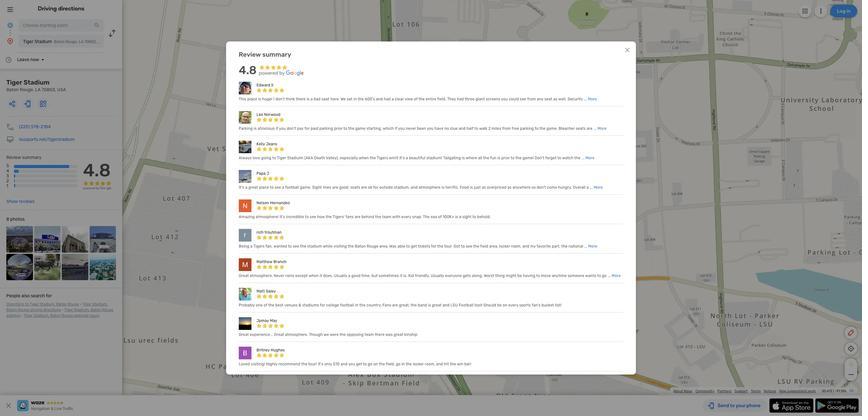 Task type: vqa. For each thing, say whether or not it's contained in the screenshot.
'Only' at the bottom of page
yes



Task type: describe. For each thing, give the bounding box(es) containing it.
visiting
[[334, 244, 347, 249]]

the right the field,
[[406, 362, 412, 367]]

to right wanted
[[288, 244, 292, 249]]

image 4 of tiger stadium, baton rouge image
[[90, 226, 116, 253]]

... right security
[[584, 97, 587, 101]]

the right were
[[340, 333, 346, 337]]

the left the win!!!
[[370, 156, 376, 160]]

0 vertical spatial when
[[359, 156, 369, 160]]

work
[[808, 389, 816, 394]]

to up nelson hernandez
[[270, 185, 274, 190]]

reviews
[[19, 199, 35, 204]]

call image
[[6, 123, 14, 131]]

1 vertical spatial get
[[356, 362, 362, 367]]

tiger up leave now
[[23, 39, 33, 44]]

0 horizontal spatial review summary
[[6, 155, 42, 160]]

1 horizontal spatial summary
[[262, 51, 291, 58]]

1 horizontal spatial 70803,
[[84, 40, 97, 44]]

branch
[[274, 260, 287, 264]]

hernandez
[[270, 201, 290, 205]]

directions to tiger stadium, baton rouge link
[[6, 302, 79, 307]]

have
[[435, 127, 444, 131]]

rains
[[285, 274, 294, 278]]

nelson hernandez
[[257, 201, 290, 205]]

driving
[[30, 308, 42, 312]]

you left don't
[[279, 127, 286, 131]]

stadium, for directions
[[92, 302, 108, 307]]

baton down clock image
[[6, 87, 19, 93]]

4
[[6, 168, 9, 174]]

0 horizontal spatial atmosphere.
[[250, 274, 273, 278]]

to right going at the top of page
[[272, 156, 276, 160]]

thing
[[495, 274, 505, 278]]

rouge for tiger stadium, baton rouge address
[[102, 308, 114, 312]]

clue
[[450, 127, 458, 131]]

traffic
[[63, 407, 73, 411]]

about
[[674, 389, 684, 394]]

is left just on the top right
[[470, 185, 473, 190]]

2 seat from the left
[[545, 97, 553, 101]]

0 horizontal spatial 4.8
[[83, 160, 111, 181]]

2 parking from the left
[[520, 127, 534, 131]]

to right able
[[406, 244, 410, 249]]

matthew branch
[[257, 260, 287, 264]]

a left good
[[348, 274, 351, 278]]

0 horizontal spatial team
[[365, 333, 374, 337]]

to right got
[[461, 244, 465, 249]]

1 vertical spatial prior
[[502, 156, 510, 160]]

bleacher
[[559, 127, 575, 131]]

and right 600's
[[376, 97, 383, 101]]

0 horizontal spatial on
[[374, 362, 378, 367]]

which
[[383, 127, 394, 131]]

usa inside the tiger stadium, baton rouge, la 70803, usa
[[535, 183, 543, 187]]

great down may on the bottom of the page
[[274, 333, 284, 337]]

recommend
[[279, 362, 301, 367]]

giant
[[476, 97, 485, 101]]

0 horizontal spatial 70803,
[[42, 87, 56, 93]]

fans
[[346, 215, 354, 219]]

to right half at top
[[475, 127, 479, 131]]

atrocious
[[258, 127, 275, 131]]

1 vertical spatial place
[[259, 185, 269, 190]]

it's left incredible
[[280, 215, 285, 219]]

bucket
[[542, 303, 554, 308]]

win
[[457, 362, 464, 367]]

2 horizontal spatial as
[[554, 97, 558, 101]]

a right being
[[250, 244, 253, 249]]

you right $10
[[349, 362, 355, 367]]

and right $10
[[341, 362, 348, 367]]

don't
[[535, 156, 545, 160]]

see right got
[[466, 244, 473, 249]]

link image
[[850, 389, 855, 394]]

1 horizontal spatial game.
[[547, 127, 558, 131]]

paid
[[311, 127, 319, 131]]

... right wants
[[608, 274, 611, 278]]

tiger stadium, baton rouge address link
[[6, 308, 114, 318]]

stadium, for 70803,
[[511, 178, 528, 183]]

0 horizontal spatial summary
[[22, 155, 42, 160]]

tiger inside tiger stadium, baton rouge address
[[64, 308, 73, 312]]

the left the field,
[[379, 362, 385, 367]]

image 8 of tiger stadium, baton rouge image
[[90, 254, 116, 280]]

0 vertical spatial from
[[528, 97, 536, 101]]

see left "how"
[[310, 215, 316, 219]]

bar!
[[465, 362, 472, 367]]

jpmay may
[[257, 319, 277, 323]]

current location image
[[6, 22, 14, 29]]

this place is huge!  i don't think there is a bad seat here. we sat in the 600's and had a clear view of the entire field.  they had three giant screens you could see from any seat as well. security ... more
[[239, 97, 597, 101]]

favorite
[[537, 244, 551, 249]]

x image
[[5, 402, 12, 410]]

were
[[330, 333, 339, 337]]

people
[[6, 293, 20, 299]]

the left 600's
[[358, 97, 364, 101]]

0 vertical spatial rouge,
[[66, 40, 78, 44]]

the right watch
[[575, 156, 581, 160]]

2 if from the left
[[395, 127, 397, 131]]

stadiums
[[302, 303, 319, 308]]

0 horizontal spatial as
[[482, 185, 486, 190]]

1 horizontal spatial go
[[396, 362, 401, 367]]

0 vertical spatial review
[[239, 51, 261, 58]]

and left the my
[[523, 244, 530, 249]]

might
[[506, 274, 517, 278]]

here.
[[331, 97, 340, 101]]

stadium, for hours
[[34, 314, 49, 318]]

0 vertical spatial room,
[[511, 244, 522, 249]]

image 2 of tiger stadium, baton rouge image
[[34, 226, 61, 253]]

the right "how"
[[326, 215, 332, 219]]

is right the band
[[428, 303, 431, 308]]

about waze community partners support terms notices how suggestions work
[[674, 389, 816, 394]]

1 vertical spatial seats
[[351, 185, 360, 190]]

tour.
[[445, 244, 453, 249]]

support
[[735, 389, 748, 394]]

image 3 of tiger stadium, baton rouge image
[[62, 226, 88, 253]]

a left sight
[[459, 215, 462, 219]]

baton inside tiger stadium, baton rouge address
[[91, 308, 101, 312]]

part,
[[552, 244, 561, 249]]

nelson
[[257, 201, 269, 205]]

it's right the win!!!
[[400, 156, 405, 160]]

0 vertical spatial tiger stadium baton rouge, la 70803, usa
[[23, 39, 105, 44]]

baton inside the tiger stadium, baton rouge, la 70803, usa
[[529, 178, 541, 183]]

don't
[[287, 127, 296, 131]]

experience...
[[250, 333, 273, 337]]

the left the 'entire'
[[419, 97, 425, 101]]

to right incredible
[[305, 215, 309, 219]]

lsu
[[451, 303, 458, 308]]

the right visiting
[[348, 244, 354, 249]]

valley),
[[326, 156, 339, 160]]

1 horizontal spatial locker
[[499, 244, 510, 249]]

the left field
[[473, 244, 480, 249]]

la inside the tiger stadium, baton rouge, la 70803, usa
[[515, 183, 520, 187]]

and right the stadium,
[[411, 185, 418, 190]]

image 7 of tiger stadium, baton rouge image
[[62, 254, 88, 280]]

notices
[[764, 389, 777, 394]]

best
[[276, 303, 284, 308]]

for left college on the bottom left of page
[[320, 303, 325, 308]]

1 vertical spatial &
[[51, 407, 54, 411]]

baton inside tiger stadium, baton rouge driving directions
[[6, 308, 17, 312]]

578-
[[31, 124, 41, 130]]

the right part,
[[562, 244, 568, 249]]

1 vertical spatial stadium
[[24, 79, 50, 86]]

1 horizontal spatial atmosphere.
[[285, 333, 308, 337]]

0 vertical spatial stadium
[[35, 39, 52, 44]]

(225) 578-2184
[[19, 124, 51, 130]]

partners
[[718, 389, 732, 394]]

0 horizontal spatial tigers
[[253, 244, 265, 249]]

2 horizontal spatial go
[[602, 274, 607, 278]]

is right 100k+
[[455, 215, 458, 219]]

stadium, inside tiger stadium, baton rouge address
[[74, 308, 90, 312]]

kelly jeans
[[257, 142, 277, 146]]

pay
[[297, 127, 304, 131]]

move
[[541, 274, 551, 278]]

you left have
[[427, 127, 434, 131]]

with
[[393, 215, 401, 219]]

miles
[[492, 127, 502, 131]]

a up hernandez
[[282, 185, 284, 190]]

the left game!
[[516, 156, 522, 160]]

0 horizontal spatial of
[[264, 303, 268, 308]]

the left bleacher
[[540, 127, 546, 131]]

so
[[532, 185, 536, 190]]

it's left only
[[318, 362, 324, 367]]

0 horizontal spatial great
[[249, 185, 258, 190]]

see right wanted
[[293, 244, 299, 249]]

stadium,
[[394, 185, 410, 190]]

probably
[[239, 303, 255, 308]]

pencil image
[[848, 329, 855, 337]]

tiger inside tiger stadium baton rouge, la 70803, usa
[[6, 79, 22, 86]]

walk
[[479, 127, 488, 131]]

0 vertical spatial directions
[[58, 5, 84, 12]]

you left never
[[398, 127, 405, 131]]

this
[[239, 97, 247, 101]]

1 vertical spatial in
[[355, 303, 359, 308]]

2 it from the left
[[400, 274, 403, 278]]

to left 'move'
[[537, 274, 540, 278]]

free
[[512, 127, 519, 131]]

driving
[[38, 5, 57, 12]]

1 parking from the left
[[320, 127, 333, 131]]

baton down tiger stadium, baton rouge driving directions link
[[50, 314, 61, 318]]

0 horizontal spatial from
[[502, 127, 511, 131]]

except
[[295, 274, 308, 278]]

2 vertical spatial in
[[402, 362, 405, 367]]

while
[[323, 244, 333, 249]]

three
[[465, 97, 475, 101]]

was
[[390, 244, 397, 249]]

the right hit at the bottom right of the page
[[450, 362, 456, 367]]

and left hit at the bottom right of the page
[[436, 362, 443, 367]]

is right fun
[[498, 156, 501, 160]]

0 vertical spatial seats
[[576, 127, 586, 131]]

rich troutman
[[257, 230, 282, 235]]

loved visiting! highly recommend the tour! it's only $10 and you get to go on the field, go in the locker room, and hit the win bar!
[[239, 362, 472, 367]]

and left lsu
[[443, 303, 450, 308]]

1 had from the left
[[384, 97, 391, 101]]

to down also
[[25, 302, 29, 307]]

70803, inside the tiger stadium, baton rouge, la 70803, usa
[[521, 183, 534, 187]]

kinship
[[405, 333, 418, 337]]

incredible
[[286, 215, 304, 219]]

and left half at top
[[459, 127, 466, 131]]

a left beautiful at the left top of page
[[406, 156, 408, 160]]

huge!
[[262, 97, 273, 101]]

to right "free"
[[535, 127, 539, 131]]

1 horizontal spatial don't
[[537, 185, 546, 190]]

1 vertical spatial la
[[35, 87, 41, 93]]

-
[[835, 389, 837, 394]]

screens
[[486, 97, 501, 101]]

leave now
[[17, 57, 39, 62]]

the left the tour!
[[301, 362, 308, 367]]

0 horizontal spatial game.
[[300, 185, 311, 190]]

1 vertical spatial room,
[[425, 362, 435, 367]]

the left stadium
[[300, 244, 306, 249]]

been
[[417, 127, 426, 131]]

for up directions to tiger stadium, baton rouge "link"
[[46, 293, 52, 299]]

to left the field,
[[363, 362, 367, 367]]

location image
[[6, 37, 14, 45]]

clear
[[395, 97, 404, 101]]

0 vertical spatial place
[[248, 97, 257, 101]]

watch
[[562, 156, 574, 160]]

tiger inside the tiger stadium, baton rouge, la 70803, usa
[[500, 178, 510, 183]]

is right parking
[[254, 127, 257, 131]]

for right the tickets
[[431, 244, 437, 249]]

to right wants
[[598, 274, 601, 278]]

a left 'bad'
[[311, 97, 313, 101]]

0 vertical spatial there
[[296, 97, 306, 101]]

30.412 | -91.186
[[822, 389, 847, 394]]

... right watch
[[582, 156, 585, 160]]

0 horizontal spatial go
[[368, 362, 373, 367]]

1 horizontal spatial there
[[375, 333, 385, 337]]

(225)
[[19, 124, 30, 130]]

0 vertical spatial prior
[[334, 127, 343, 131]]

100k+
[[443, 215, 454, 219]]

how
[[317, 215, 325, 219]]

may
[[270, 319, 277, 323]]

lines
[[323, 185, 332, 190]]

is left terrific.
[[442, 185, 445, 190]]

1
[[6, 184, 8, 189]]

1 horizontal spatial review summary
[[239, 51, 291, 58]]

i
[[274, 97, 275, 101]]

1 horizontal spatial football
[[340, 303, 354, 308]]

the right behind
[[375, 215, 381, 219]]

1 it from the left
[[320, 274, 322, 278]]

it's down always
[[239, 185, 244, 190]]

baton down choose starting point text field
[[54, 40, 65, 44]]

the
[[423, 215, 430, 219]]

probably one of the best venues & stadiums for college football in the country. fans are great, the band is great and lsu football too!! should be on every sports fan's bucket list!
[[239, 303, 562, 308]]

1 usually from the left
[[334, 274, 347, 278]]

stadium, up driving
[[39, 302, 55, 307]]

1 vertical spatial every
[[509, 303, 519, 308]]



Task type: locate. For each thing, give the bounding box(es) containing it.
la down now
[[35, 87, 41, 93]]

image 1 of tiger stadium, baton rouge image
[[6, 226, 33, 253]]

0 horizontal spatial don't
[[276, 97, 285, 101]]

go right wants
[[602, 274, 607, 278]]

the left tour. in the bottom right of the page
[[437, 244, 444, 249]]

just
[[474, 185, 481, 190]]

1 horizontal spatial from
[[528, 97, 536, 101]]

going
[[261, 156, 272, 160]]

in right sat
[[354, 97, 357, 101]]

0 horizontal spatial if
[[276, 127, 278, 131]]

jpmay
[[257, 319, 269, 323]]

baton up hours
[[91, 308, 101, 312]]

get right $10
[[356, 362, 362, 367]]

1 horizontal spatial team
[[382, 215, 392, 219]]

behind
[[362, 215, 374, 219]]

amazing atmosphere!  it's incredible to see how the tigers' fans are behind the team with every snap.  the sea of 100k+ is a sight to behold.
[[239, 215, 491, 219]]

starting,
[[367, 127, 382, 131]]

1 horizontal spatial rouge,
[[66, 40, 78, 44]]

1 vertical spatial of
[[438, 215, 442, 219]]

1 horizontal spatial 2
[[489, 127, 491, 131]]

zoom out image
[[848, 371, 855, 379]]

baton up so
[[529, 178, 541, 183]]

navigation
[[31, 407, 50, 411]]

food
[[460, 185, 469, 190]]

directions inside tiger stadium, baton rouge driving directions
[[43, 308, 61, 312]]

tiger stadium, baton rouge driving directions link
[[6, 302, 108, 312]]

2 horizontal spatial great
[[432, 303, 442, 308]]

5 4 3 2 1
[[6, 163, 9, 189]]

2 inside 5 4 3 2 1
[[6, 179, 9, 184]]

on
[[503, 303, 508, 308], [374, 362, 378, 367]]

70803,
[[84, 40, 97, 44], [42, 87, 56, 93], [521, 183, 534, 187]]

1 horizontal spatial of
[[414, 97, 418, 101]]

tigers
[[377, 156, 388, 160], [253, 244, 265, 249]]

of
[[414, 97, 418, 101], [438, 215, 442, 219], [264, 303, 268, 308]]

... right bleacher
[[594, 127, 597, 131]]

1 horizontal spatial as
[[508, 185, 512, 190]]

parking right "free"
[[520, 127, 534, 131]]

edward ii
[[257, 83, 274, 88]]

able
[[398, 244, 405, 249]]

half
[[467, 127, 474, 131]]

is left huge!
[[258, 97, 261, 101]]

be right might
[[518, 274, 522, 278]]

1 vertical spatial usa
[[57, 87, 66, 93]]

a left clear
[[392, 97, 394, 101]]

tiger inside tiger stadium, baton rouge driving directions
[[82, 302, 91, 307]]

0 vertical spatial la
[[79, 40, 83, 44]]

anywhere
[[513, 185, 531, 190]]

rouge inside tiger stadium, baton rouge address
[[102, 308, 114, 312]]

2 usually from the left
[[431, 274, 444, 278]]

now
[[30, 57, 39, 62]]

great atmosphere. never rains except when it does. usually a good time, but sometimes it is. kid friendly. usually everyone gets along. worst thing might be having to move anytime someone wants to go ... more
[[239, 274, 621, 278]]

1 vertical spatial tigers
[[253, 244, 265, 249]]

0 horizontal spatial had
[[384, 97, 391, 101]]

0 vertical spatial in
[[354, 97, 357, 101]]

1 horizontal spatial &
[[299, 303, 301, 308]]

as left anywhere
[[508, 185, 512, 190]]

every right with
[[402, 215, 412, 219]]

matt
[[257, 289, 265, 294]]

they
[[448, 97, 456, 101]]

tigers left the win!!!
[[377, 156, 388, 160]]

great for great experience... great atmosphere. though we were the opposing team there was great kinship
[[239, 333, 249, 337]]

prior left game
[[334, 127, 343, 131]]

parking is atrocious if you don't pay for paid parking prior to the game starting, which if you never been you have no clue and half to walk 2 miles from free parking to the game. bleacher seats are ... more
[[239, 127, 607, 131]]

usually right the 'does.'
[[334, 274, 347, 278]]

tiger left stadiulm
[[277, 156, 286, 160]]

0 horizontal spatial usa
[[57, 87, 66, 93]]

we
[[324, 333, 329, 337]]

0 vertical spatial 4.8
[[239, 63, 257, 77]]

ii
[[271, 83, 274, 88]]

tigers'
[[333, 215, 345, 219]]

1 horizontal spatial place
[[259, 185, 269, 190]]

amazing
[[239, 215, 255, 219]]

0 vertical spatial be
[[518, 274, 522, 278]]

x image
[[624, 46, 632, 54]]

get left the tickets
[[411, 244, 417, 249]]

the left best
[[268, 303, 275, 308]]

0 horizontal spatial be
[[497, 303, 502, 308]]

when right especially
[[359, 156, 369, 160]]

1 horizontal spatial parking
[[520, 127, 534, 131]]

field
[[480, 244, 488, 249]]

outside
[[380, 185, 393, 190]]

usually right friendly.
[[431, 274, 444, 278]]

1 vertical spatial when
[[309, 274, 319, 278]]

locker right area,
[[499, 244, 510, 249]]

when
[[359, 156, 369, 160], [309, 274, 319, 278]]

tiger up opening
[[82, 302, 91, 307]]

parking right paid
[[320, 127, 333, 131]]

2 right 'walk'
[[489, 127, 491, 131]]

1 vertical spatial review
[[6, 155, 21, 160]]

a right overall
[[587, 185, 589, 190]]

2 horizontal spatial usa
[[535, 183, 543, 187]]

game. left the sight
[[300, 185, 311, 190]]

(225) 578-2184 link
[[19, 124, 51, 130]]

1 horizontal spatial tigers
[[377, 156, 388, 160]]

the left game
[[348, 127, 355, 131]]

great for great atmosphere. never rains except when it does. usually a good time, but sometimes it is. kid friendly. usually everyone gets along. worst thing might be having to move anytime someone wants to go ... more
[[239, 274, 249, 278]]

... right national
[[585, 244, 588, 249]]

0 horizontal spatial football
[[285, 185, 299, 190]]

rouge, left so
[[500, 183, 514, 187]]

1 horizontal spatial usually
[[431, 274, 444, 278]]

1 vertical spatial there
[[375, 333, 385, 337]]

someone
[[568, 274, 585, 278]]

2 down 4
[[6, 179, 9, 184]]

0 vertical spatial tigers
[[377, 156, 388, 160]]

is.
[[404, 274, 408, 278]]

great
[[239, 274, 249, 278], [239, 333, 249, 337], [274, 333, 284, 337]]

1 horizontal spatial every
[[509, 303, 519, 308]]

to left game
[[344, 127, 348, 131]]

britney
[[257, 348, 270, 353]]

1 horizontal spatial be
[[518, 274, 522, 278]]

it's
[[400, 156, 405, 160], [239, 185, 244, 190], [280, 215, 285, 219], [318, 362, 324, 367]]

1 horizontal spatial when
[[359, 156, 369, 160]]

rouge inside tiger stadium, baton rouge driving directions
[[18, 308, 29, 312]]

hours
[[89, 314, 99, 318]]

sea
[[431, 215, 437, 219]]

great right the band
[[432, 303, 442, 308]]

0 vertical spatial team
[[382, 215, 392, 219]]

tiger down driving
[[24, 314, 33, 318]]

1 horizontal spatial prior
[[502, 156, 510, 160]]

1 horizontal spatial la
[[79, 40, 83, 44]]

computer image
[[6, 136, 14, 144]]

in left country.
[[355, 303, 359, 308]]

stadium, inside tiger stadium, baton rouge driving directions
[[92, 302, 108, 307]]

is left 'bad'
[[307, 97, 310, 101]]

2 had from the left
[[457, 97, 464, 101]]

0 vertical spatial usa
[[98, 40, 105, 44]]

0 horizontal spatial la
[[35, 87, 41, 93]]

one
[[256, 303, 263, 308]]

death
[[314, 156, 325, 160]]

a up amazing
[[245, 185, 248, 190]]

review summary up edward ii
[[239, 51, 291, 58]]

0 vertical spatial on
[[503, 303, 508, 308]]

1 if from the left
[[276, 127, 278, 131]]

j
[[267, 172, 269, 176]]

0 vertical spatial summary
[[262, 51, 291, 58]]

great down being
[[239, 274, 249, 278]]

opening
[[74, 314, 88, 318]]

you left could
[[501, 97, 508, 101]]

from left "free"
[[502, 127, 511, 131]]

for right ok
[[373, 185, 379, 190]]

people also search for
[[6, 293, 52, 299]]

the right all
[[483, 156, 490, 160]]

it's a great place to see a football game. sight lines are good, seats are ok for outside stadium, and atmosphere is terrific. food is just as overpriced as anywhere so don't come hungry. overall a ... more
[[239, 185, 603, 190]]

1 horizontal spatial seat
[[545, 97, 553, 101]]

1 horizontal spatial review
[[239, 51, 261, 58]]

community
[[696, 389, 715, 394]]

la down choose starting point text field
[[79, 40, 83, 44]]

2 vertical spatial great
[[394, 333, 404, 337]]

1 vertical spatial tiger stadium baton rouge, la 70803, usa
[[6, 79, 66, 93]]

0 horizontal spatial every
[[402, 215, 412, 219]]

clock image
[[5, 56, 12, 64]]

2 vertical spatial of
[[264, 303, 268, 308]]

seat right 'any'
[[545, 97, 553, 101]]

to left game!
[[511, 156, 515, 160]]

photos
[[10, 217, 25, 222]]

in right the field,
[[402, 362, 405, 367]]

great left experience...
[[239, 333, 249, 337]]

security
[[568, 97, 583, 101]]

1 vertical spatial locker
[[413, 362, 424, 367]]

how suggestions work link
[[780, 389, 816, 394]]

all
[[478, 156, 483, 160]]

0 horizontal spatial &
[[51, 407, 54, 411]]

0 vertical spatial get
[[411, 244, 417, 249]]

baton right visiting
[[355, 244, 366, 249]]

go
[[602, 274, 607, 278], [368, 362, 373, 367], [396, 362, 401, 367]]

be
[[518, 274, 522, 278], [497, 303, 502, 308]]

1 vertical spatial be
[[497, 303, 502, 308]]

1 vertical spatial 4.8
[[83, 160, 111, 181]]

0 horizontal spatial parking
[[320, 127, 333, 131]]

tiger
[[23, 39, 33, 44], [6, 79, 22, 86], [277, 156, 286, 160], [500, 178, 510, 183], [30, 302, 39, 307], [82, 302, 91, 307], [64, 308, 73, 312], [24, 314, 33, 318]]

being a tigers fan, wanted to see the stadium while visiting the baton rouge area. was able to get tickets for the tour. got to see the field area, locker room, and my favorite part, the national ... more
[[239, 244, 598, 249]]

had
[[384, 97, 391, 101], [457, 97, 464, 101]]

Choose starting point text field
[[18, 19, 104, 32]]

see up hernandez
[[275, 185, 281, 190]]

1 vertical spatial 2
[[6, 179, 9, 184]]

image 5 of tiger stadium, baton rouge image
[[6, 254, 33, 280]]

to right forget
[[558, 156, 562, 160]]

when right the "except" on the bottom of the page
[[309, 274, 319, 278]]

baton up tiger stadium, baton rouge address link
[[56, 302, 67, 307]]

1 vertical spatial great
[[432, 303, 442, 308]]

0 vertical spatial don't
[[276, 97, 285, 101]]

1 vertical spatial atmosphere.
[[285, 333, 308, 337]]

& left live
[[51, 407, 54, 411]]

tiger stadium baton rouge, la 70803, usa down now
[[6, 79, 66, 93]]

wants
[[586, 274, 597, 278]]

notices link
[[764, 389, 777, 394]]

2 horizontal spatial of
[[438, 215, 442, 219]]

suggestions
[[788, 389, 808, 394]]

the left the band
[[411, 303, 417, 308]]

0 vertical spatial every
[[402, 215, 412, 219]]

time,
[[362, 274, 371, 278]]

papa j
[[257, 172, 269, 176]]

friendly.
[[415, 274, 430, 278]]

... right overall
[[590, 185, 593, 190]]

live
[[55, 407, 62, 411]]

stadium, inside the tiger stadium, baton rouge, la 70803, usa
[[511, 178, 528, 183]]

8 photos
[[6, 217, 25, 222]]

0 horizontal spatial room,
[[425, 362, 435, 367]]

1 vertical spatial from
[[502, 127, 511, 131]]

see right could
[[520, 97, 527, 101]]

rouge,
[[66, 40, 78, 44], [20, 87, 34, 93], [500, 183, 514, 187]]

8
[[6, 217, 9, 222]]

atmosphere. left the though
[[285, 333, 308, 337]]

1 seat from the left
[[322, 97, 330, 101]]

0 horizontal spatial usually
[[334, 274, 347, 278]]

entire
[[426, 97, 437, 101]]

tiger up overpriced
[[500, 178, 510, 183]]

should
[[484, 303, 496, 308]]

rouge for tiger stadium, baton rouge opening hours
[[62, 314, 73, 318]]

tiger up driving
[[30, 302, 39, 307]]

is left where
[[462, 156, 465, 160]]

leo norwood
[[257, 113, 281, 117]]

matthew
[[257, 260, 273, 264]]

stadium down now
[[24, 79, 50, 86]]

zoom in image
[[848, 361, 855, 369]]

overpriced
[[487, 185, 507, 190]]

for right pay
[[305, 127, 310, 131]]

review
[[239, 51, 261, 58], [6, 155, 21, 160]]

the left country.
[[360, 303, 366, 308]]

0 horizontal spatial rouge,
[[20, 87, 34, 93]]

seat right 'bad'
[[322, 97, 330, 101]]

image 6 of tiger stadium, baton rouge image
[[34, 254, 61, 280]]

rouge, inside the tiger stadium, baton rouge, la 70803, usa
[[500, 183, 514, 187]]

sports
[[520, 303, 531, 308]]

great experience... great atmosphere. though we were the opposing team there was great kinship
[[239, 333, 418, 337]]

well.
[[559, 97, 567, 101]]

football
[[459, 303, 474, 308]]

1 vertical spatial summary
[[22, 155, 42, 160]]

snap.
[[413, 215, 422, 219]]

2 vertical spatial rouge,
[[500, 183, 514, 187]]

review summary
[[239, 51, 291, 58], [6, 155, 42, 160]]

1 horizontal spatial seats
[[576, 127, 586, 131]]

1 horizontal spatial 4.8
[[239, 63, 257, 77]]

0 vertical spatial great
[[249, 185, 258, 190]]

never
[[406, 127, 416, 131]]

tiger down clock image
[[6, 79, 22, 86]]

team left with
[[382, 215, 392, 219]]

tigers left fan,
[[253, 244, 265, 249]]

1 horizontal spatial on
[[503, 303, 508, 308]]

norwood
[[264, 113, 281, 117]]

stadium, up opening
[[74, 308, 90, 312]]

rouge for tiger stadium, baton rouge driving directions
[[18, 308, 29, 312]]

rouge, down leave now
[[20, 87, 34, 93]]

0 vertical spatial game.
[[547, 127, 558, 131]]

go left the field,
[[368, 362, 373, 367]]

1 vertical spatial team
[[365, 333, 374, 337]]

jeans
[[266, 142, 277, 146]]

1 vertical spatial review summary
[[6, 155, 42, 160]]

parking
[[320, 127, 333, 131], [520, 127, 534, 131]]

to right sight
[[473, 215, 477, 219]]

0 horizontal spatial when
[[309, 274, 319, 278]]

0 horizontal spatial it
[[320, 274, 322, 278]]

0 vertical spatial 2
[[489, 127, 491, 131]]

atmosphere
[[419, 185, 441, 190]]

|
[[834, 389, 835, 394]]

list!
[[555, 303, 562, 308]]

0 vertical spatial &
[[299, 303, 301, 308]]



